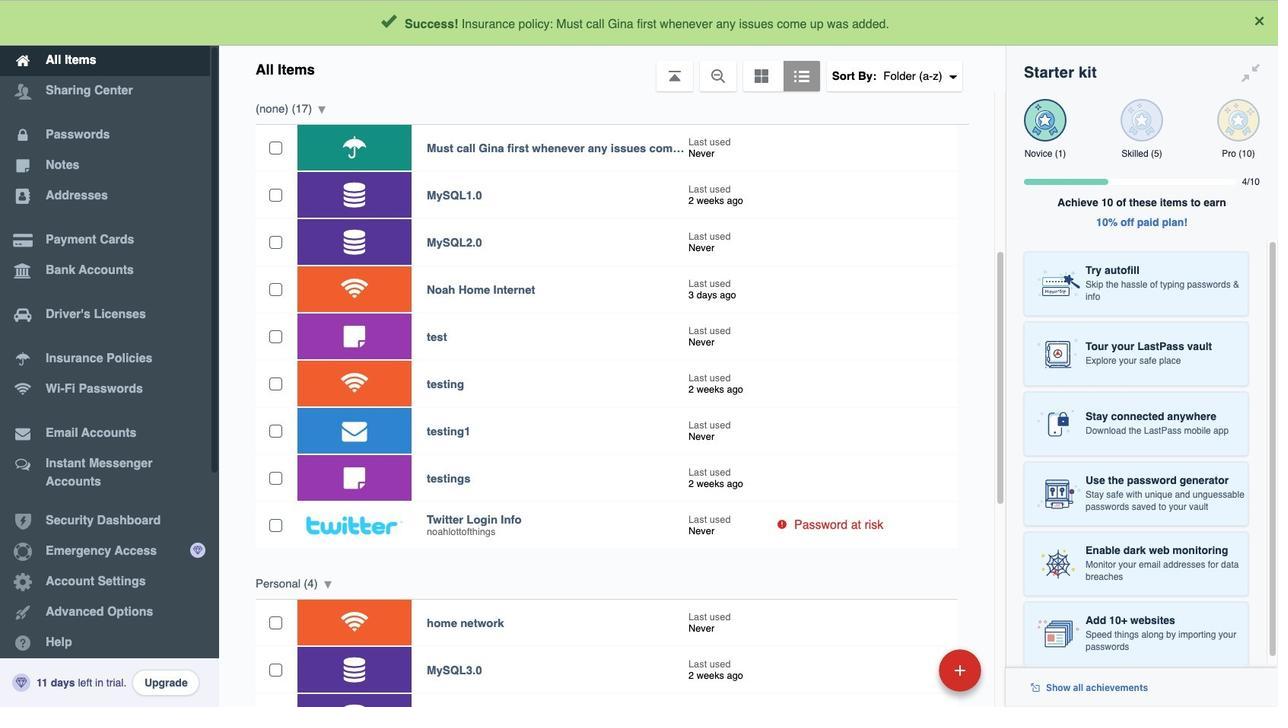 Task type: locate. For each thing, give the bounding box(es) containing it.
alert
[[0, 0, 1279, 46]]

search my vault text field
[[367, 6, 975, 40]]

vault options navigation
[[219, 46, 1006, 91]]

Search search field
[[367, 6, 975, 40]]

main navigation navigation
[[0, 0, 219, 707]]



Task type: describe. For each thing, give the bounding box(es) containing it.
new item element
[[835, 649, 987, 692]]

new item navigation
[[835, 645, 991, 707]]



Task type: vqa. For each thing, say whether or not it's contained in the screenshot.
New item navigation at the bottom of the page
yes



